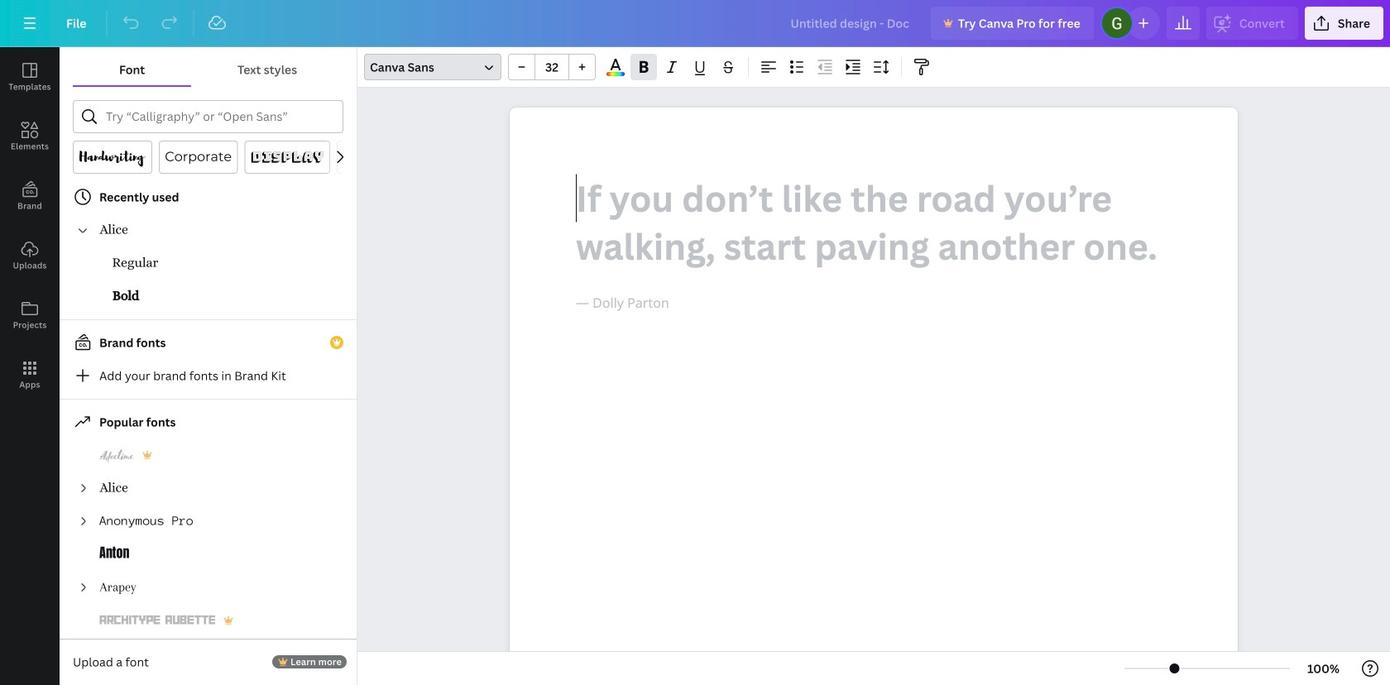 Task type: describe. For each thing, give the bounding box(es) containing it.
architype aubette image
[[99, 611, 215, 631]]

2 alice image from the top
[[99, 478, 127, 498]]

corporate image
[[166, 147, 231, 167]]

regular image
[[113, 253, 158, 273]]

main menu bar
[[0, 0, 1391, 47]]

color range image
[[607, 72, 625, 76]]



Task type: vqa. For each thing, say whether or not it's contained in the screenshot.
'Do Canva's privacy settings apply to my use of third party apps available in Canva?' DROPDOWN BUTTON
no



Task type: locate. For each thing, give the bounding box(es) containing it.
anonymous pro image
[[99, 512, 193, 531]]

1 vertical spatial alice image
[[99, 478, 127, 498]]

display image
[[251, 147, 324, 167]]

Try "Calligraphy" or "Open Sans" search field
[[106, 101, 333, 132]]

None text field
[[510, 108, 1238, 685]]

alice image up regular image at the left
[[99, 220, 127, 240]]

alice image down advetime icon
[[99, 478, 127, 498]]

1 alice image from the top
[[99, 220, 127, 240]]

bold image
[[113, 286, 140, 306]]

alice image
[[99, 220, 127, 240], [99, 478, 127, 498]]

Design title text field
[[777, 7, 924, 40]]

side panel tab list
[[0, 47, 60, 405]]

handwriting image
[[79, 147, 146, 167]]

anton image
[[99, 545, 129, 565]]

group
[[508, 54, 596, 80]]

arapey image
[[99, 578, 137, 598]]

0 vertical spatial alice image
[[99, 220, 127, 240]]

Zoom button
[[1297, 656, 1351, 682]]

advetime image
[[99, 445, 134, 465]]

– – number field
[[541, 59, 564, 75]]



